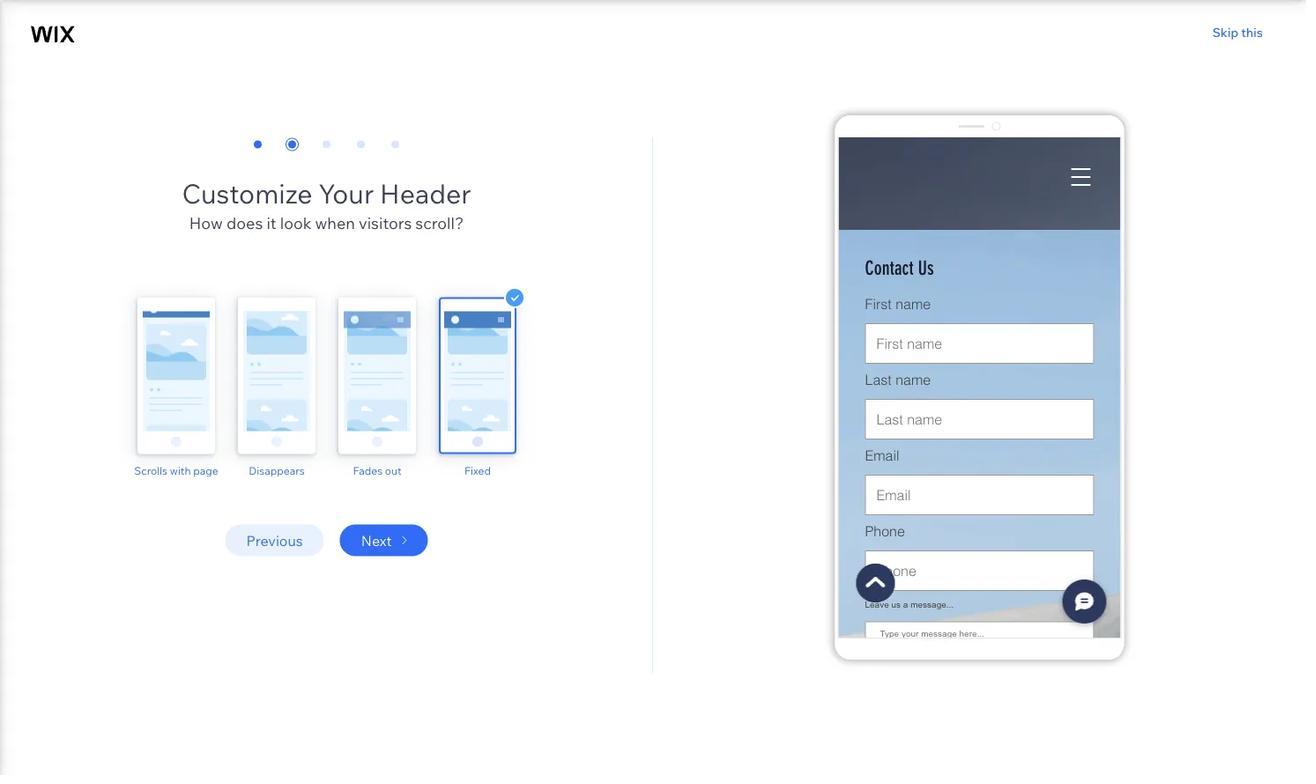 Task type: describe. For each thing, give the bounding box(es) containing it.
page
[[193, 464, 218, 478]]

look
[[280, 213, 312, 233]]

scrolls with page
[[134, 464, 218, 478]]

previous button
[[225, 525, 324, 557]]

fixed
[[465, 464, 491, 478]]

it
[[266, 213, 276, 233]]

customize your header how does it look when visitors scroll?
[[182, 177, 471, 233]]

skip
[[1213, 25, 1239, 40]]

skip this button
[[1201, 25, 1274, 41]]

this
[[1241, 25, 1263, 40]]

next button
[[340, 525, 428, 557]]

how
[[189, 213, 223, 233]]

disappears
[[249, 464, 305, 478]]



Task type: vqa. For each thing, say whether or not it's contained in the screenshot.
Site
no



Task type: locate. For each thing, give the bounding box(es) containing it.
your
[[318, 177, 374, 210]]

does
[[226, 213, 263, 233]]

fades
[[353, 464, 383, 478]]

scrolls
[[134, 464, 167, 478]]

previous
[[246, 532, 303, 550]]

visitors
[[359, 213, 412, 233]]

out
[[385, 464, 402, 478]]

header
[[380, 177, 471, 210]]

scroll?
[[415, 213, 464, 233]]

customize
[[182, 177, 312, 210]]

fades out
[[353, 464, 402, 478]]

with
[[170, 464, 191, 478]]

when
[[315, 213, 355, 233]]

skip this
[[1213, 25, 1263, 40]]

next
[[361, 532, 392, 550]]



